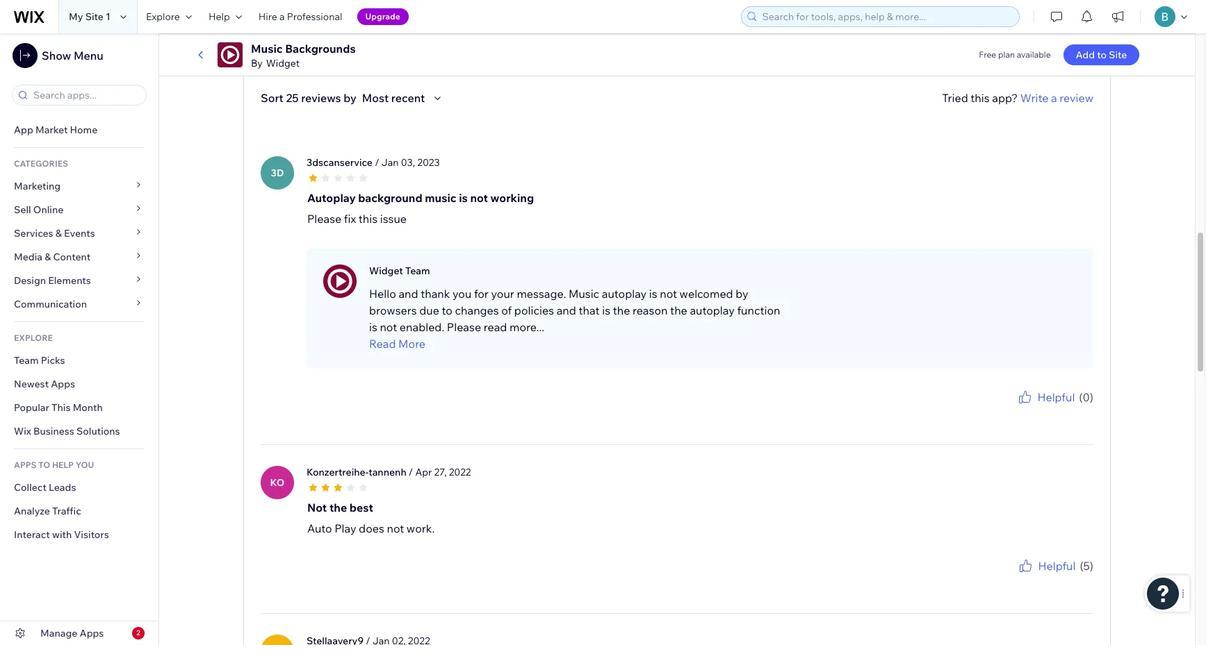 Task type: vqa. For each thing, say whether or not it's contained in the screenshot.
Let's Go
no



Task type: describe. For each thing, give the bounding box(es) containing it.
collect
[[14, 482, 47, 494]]

backgrounds
[[285, 42, 356, 56]]

you for not the best auto play does not work.
[[1009, 575, 1023, 585]]

that
[[579, 304, 600, 317]]

you
[[76, 460, 94, 471]]

2
[[136, 629, 140, 638]]

tried this app? write a review
[[942, 91, 1094, 105]]

auto
[[307, 522, 332, 536]]

please inside hello and thank you for your message. music autoplay is not welcomed by browsers due to changes of policies and that is the reason the autoplay function is not enabled. please read more... read more
[[447, 320, 481, 334]]

analyze
[[14, 505, 50, 518]]

not inside autoplay background music is not working please fix this issue
[[470, 191, 488, 205]]

issue
[[380, 212, 407, 226]]

konzertreihe-tannenh / apr 27, 2022
[[307, 466, 471, 479]]

design elements
[[14, 275, 91, 287]]

thank
[[421, 287, 450, 301]]

hello
[[369, 287, 396, 301]]

1 horizontal spatial team
[[405, 265, 430, 277]]

the inside not the best auto play does not work.
[[329, 501, 347, 515]]

by inside hello and thank you for your message. music autoplay is not welcomed by browsers due to changes of policies and that is the reason the autoplay function is not enabled. please read more... read more
[[736, 287, 749, 301]]

free plan available
[[979, 49, 1051, 60]]

autoplay
[[307, 191, 356, 205]]

services
[[14, 227, 53, 240]]

1 vertical spatial widget
[[369, 265, 403, 277]]

read
[[484, 320, 507, 334]]

add to site button
[[1063, 44, 1140, 65]]

your inside hello and thank you for your message. music autoplay is not welcomed by browsers due to changes of policies and that is the reason the autoplay function is not enabled. please read more... read more
[[491, 287, 514, 301]]

feedback for (5)
[[1057, 575, 1094, 585]]

market
[[35, 124, 68, 136]]

to inside hello and thank you for your message. music autoplay is not welcomed by browsers due to changes of policies and that is the reason the autoplay function is not enabled. please read more... read more
[[442, 304, 453, 317]]

explore
[[146, 10, 180, 23]]

popular this month link
[[0, 396, 159, 420]]

0 horizontal spatial by
[[344, 91, 357, 105]]

leads
[[49, 482, 76, 494]]

communication
[[14, 298, 89, 311]]

wix
[[14, 426, 31, 438]]

design
[[14, 275, 46, 287]]

to inside button
[[1097, 49, 1107, 61]]

newest
[[14, 378, 49, 391]]

content
[[53, 251, 91, 264]]

plan
[[998, 49, 1015, 60]]

widget team
[[369, 265, 430, 277]]

with
[[52, 529, 72, 542]]

autoplay background music is not working please fix this issue
[[307, 191, 534, 226]]

Search for tools, apps, help & more... field
[[758, 7, 1015, 26]]

hello and thank you for your message. music autoplay is not welcomed by browsers due to changes of policies and that is the reason the autoplay function is not enabled. please read more... read more
[[369, 287, 780, 351]]

reviews)
[[329, 21, 372, 35]]

sell
[[14, 204, 31, 216]]

reason
[[633, 304, 668, 317]]

analyze traffic link
[[0, 500, 159, 524]]

professional
[[287, 10, 342, 23]]

welcomed
[[680, 287, 733, 301]]

most
[[362, 91, 389, 105]]

3dscanservice
[[307, 156, 373, 169]]

thank you for your feedback for (0)
[[983, 406, 1094, 416]]

add to site
[[1076, 49, 1127, 61]]

ko
[[270, 477, 285, 489]]

my
[[69, 10, 83, 23]]

events
[[64, 227, 95, 240]]

1 vertical spatial and
[[557, 304, 576, 317]]

1 horizontal spatial the
[[613, 304, 630, 317]]

add
[[1076, 49, 1095, 61]]

working
[[491, 191, 534, 205]]

not the best auto play does not work.
[[307, 501, 435, 536]]

27,
[[434, 466, 447, 479]]

design elements link
[[0, 269, 159, 293]]

not
[[307, 501, 327, 515]]

elements
[[48, 275, 91, 287]]

0 vertical spatial site
[[85, 10, 104, 23]]

(0)
[[1079, 390, 1094, 404]]

your for (5)
[[1038, 575, 1055, 585]]

music backgrounds by widget
[[251, 42, 356, 70]]

please inside autoplay background music is not working please fix this issue
[[307, 212, 342, 226]]

write
[[1020, 91, 1049, 105]]

app?
[[992, 91, 1018, 105]]

home
[[70, 124, 98, 136]]

is inside autoplay background music is not working please fix this issue
[[459, 191, 468, 205]]

for for autoplay background music is not working please fix this issue
[[1025, 406, 1036, 416]]

picks
[[41, 355, 65, 367]]

changes
[[455, 304, 499, 317]]

not down browsers
[[380, 320, 397, 334]]

popular this month
[[14, 402, 103, 414]]

more...
[[510, 320, 545, 334]]

is up reason
[[649, 287, 657, 301]]

fix
[[344, 212, 356, 226]]

tannenh
[[369, 466, 407, 479]]

business
[[33, 426, 74, 438]]

collect leads
[[14, 482, 76, 494]]

widget inside music backgrounds by widget
[[266, 57, 300, 70]]

music backgrounds logo image
[[218, 42, 243, 67]]

(based
[[260, 21, 296, 35]]

due
[[419, 304, 439, 317]]

interact with visitors link
[[0, 524, 159, 547]]

thank for (0)
[[983, 406, 1007, 416]]

work.
[[407, 522, 435, 536]]

3d
[[271, 167, 284, 179]]

0 vertical spatial and
[[399, 287, 418, 301]]

team inside sidebar element
[[14, 355, 39, 367]]

newest apps link
[[0, 373, 159, 396]]

show menu button
[[13, 43, 103, 68]]

manage apps
[[40, 628, 104, 640]]



Task type: locate. For each thing, give the bounding box(es) containing it.
this left app?
[[971, 91, 990, 105]]

thank for (5)
[[983, 575, 1007, 585]]

helpful button left the "(5)"
[[1017, 558, 1076, 575]]

a right write
[[1051, 91, 1057, 105]]

thank you for your feedback down the "(5)"
[[983, 575, 1094, 585]]

popular
[[14, 402, 49, 414]]

music
[[425, 191, 456, 205]]

0 vertical spatial apps
[[51, 378, 75, 391]]

traffic
[[52, 505, 81, 518]]

0 vertical spatial a
[[279, 10, 285, 23]]

0 vertical spatial this
[[971, 91, 990, 105]]

0 horizontal spatial please
[[307, 212, 342, 226]]

autoplay up reason
[[602, 287, 647, 301]]

1 vertical spatial by
[[736, 287, 749, 301]]

2 vertical spatial for
[[1025, 575, 1036, 585]]

1 vertical spatial 25
[[286, 91, 299, 105]]

the right reason
[[670, 304, 687, 317]]

1 vertical spatial to
[[442, 304, 453, 317]]

background
[[358, 191, 423, 205]]

& right media
[[45, 251, 51, 264]]

1 vertical spatial autoplay
[[690, 304, 735, 317]]

0 vertical spatial team
[[405, 265, 430, 277]]

thank you for your feedback
[[983, 406, 1094, 416], [983, 575, 1094, 585]]

1 feedback from the top
[[1057, 406, 1094, 416]]

wix business solutions
[[14, 426, 120, 438]]

3dscanservice / jan 03, 2023
[[307, 156, 440, 169]]

0 vertical spatial thank you for your feedback
[[983, 406, 1094, 416]]

apps
[[51, 378, 75, 391], [80, 628, 104, 640]]

solutions
[[76, 426, 120, 438]]

thank you for your feedback for (5)
[[983, 575, 1094, 585]]

1 horizontal spatial a
[[1051, 91, 1057, 105]]

marketing link
[[0, 175, 159, 198]]

Search apps... field
[[29, 86, 142, 105]]

1 vertical spatial a
[[1051, 91, 1057, 105]]

not right does
[[387, 522, 404, 536]]

site down 11
[[1109, 49, 1127, 61]]

& left events
[[55, 227, 62, 240]]

0 horizontal spatial and
[[399, 287, 418, 301]]

widget up the "hello"
[[369, 265, 403, 277]]

hire a professional link
[[250, 0, 351, 33]]

1 vertical spatial thank
[[983, 575, 1007, 585]]

0 vertical spatial /
[[375, 156, 379, 169]]

by left most at the top of the page
[[344, 91, 357, 105]]

is right the that
[[602, 304, 610, 317]]

for for not the best auto play does not work.
[[1025, 575, 1036, 585]]

sidebar element
[[0, 33, 159, 646]]

1 vertical spatial thank you for your feedback
[[983, 575, 1094, 585]]

team
[[405, 265, 430, 277], [14, 355, 39, 367]]

play
[[335, 522, 356, 536]]

25 right on
[[314, 21, 327, 35]]

by
[[251, 57, 263, 70]]

0 vertical spatial music
[[251, 42, 283, 56]]

2 feedback from the top
[[1057, 575, 1094, 585]]

is
[[459, 191, 468, 205], [649, 287, 657, 301], [602, 304, 610, 317], [369, 320, 377, 334]]

1 horizontal spatial apps
[[80, 628, 104, 640]]

a inside the hire a professional link
[[279, 10, 285, 23]]

recent
[[391, 91, 425, 105]]

show menu
[[42, 49, 103, 63]]

1 horizontal spatial 25
[[314, 21, 327, 35]]

1 horizontal spatial to
[[1097, 49, 1107, 61]]

team picks link
[[0, 349, 159, 373]]

newest apps
[[14, 378, 75, 391]]

analyze traffic
[[14, 505, 81, 518]]

team picks
[[14, 355, 65, 367]]

apr
[[415, 466, 432, 479]]

1 horizontal spatial &
[[55, 227, 62, 240]]

sort
[[261, 91, 284, 105]]

please down changes
[[447, 320, 481, 334]]

0 vertical spatial you
[[453, 287, 472, 301]]

app
[[14, 124, 33, 136]]

0 horizontal spatial /
[[375, 156, 379, 169]]

0 horizontal spatial music
[[251, 42, 283, 56]]

not inside not the best auto play does not work.
[[387, 522, 404, 536]]

1 vertical spatial this
[[359, 212, 378, 226]]

0 vertical spatial helpful
[[1038, 390, 1075, 404]]

the right not
[[329, 501, 347, 515]]

1 vertical spatial helpful button
[[1017, 558, 1076, 575]]

0 horizontal spatial to
[[442, 304, 453, 317]]

hire
[[258, 10, 277, 23]]

2 thank from the top
[[983, 575, 1007, 585]]

helpful button left (0)
[[1017, 389, 1075, 406]]

media & content link
[[0, 245, 159, 269]]

policies
[[514, 304, 554, 317]]

0 horizontal spatial this
[[359, 212, 378, 226]]

2 vertical spatial your
[[1038, 575, 1055, 585]]

helpful left the "(5)"
[[1038, 559, 1076, 573]]

my site 1
[[69, 10, 110, 23]]

0 vertical spatial for
[[474, 287, 489, 301]]

communication link
[[0, 293, 159, 316]]

for inside hello and thank you for your message. music autoplay is not welcomed by browsers due to changes of policies and that is the reason the autoplay function is not enabled. please read more... read more
[[474, 287, 489, 301]]

apps for manage apps
[[80, 628, 104, 640]]

0 horizontal spatial the
[[329, 501, 347, 515]]

site inside button
[[1109, 49, 1127, 61]]

1 vertical spatial &
[[45, 251, 51, 264]]

apps right manage
[[80, 628, 104, 640]]

team down explore
[[14, 355, 39, 367]]

your for (0)
[[1038, 406, 1055, 416]]

is right music
[[459, 191, 468, 205]]

hire a professional
[[258, 10, 342, 23]]

0 horizontal spatial apps
[[51, 378, 75, 391]]

1 vertical spatial feedback
[[1057, 575, 1094, 585]]

visitors
[[74, 529, 109, 542]]

1 horizontal spatial /
[[409, 466, 413, 479]]

you for autoplay background music is not working please fix this issue
[[1009, 406, 1023, 416]]

apps
[[14, 460, 37, 471]]

month
[[73, 402, 103, 414]]

music up by
[[251, 42, 283, 56]]

not left working
[[470, 191, 488, 205]]

0 vertical spatial please
[[307, 212, 342, 226]]

11
[[1103, 28, 1111, 38]]

0 horizontal spatial autoplay
[[602, 287, 647, 301]]

1 horizontal spatial and
[[557, 304, 576, 317]]

is up read
[[369, 320, 377, 334]]

media
[[14, 251, 42, 264]]

not up reason
[[660, 287, 677, 301]]

services & events link
[[0, 222, 159, 245]]

the left reason
[[613, 304, 630, 317]]

1 horizontal spatial widget
[[369, 265, 403, 277]]

0 horizontal spatial 25
[[286, 91, 299, 105]]

0 horizontal spatial widget
[[266, 57, 300, 70]]

and up browsers
[[399, 287, 418, 301]]

please down autoplay in the top of the page
[[307, 212, 342, 226]]

feedback for (0)
[[1057, 406, 1094, 416]]

sell online
[[14, 204, 64, 216]]

widget right by
[[266, 57, 300, 70]]

tried
[[942, 91, 968, 105]]

you inside hello and thank you for your message. music autoplay is not welcomed by browsers due to changes of policies and that is the reason the autoplay function is not enabled. please read more... read more
[[453, 287, 472, 301]]

0 vertical spatial 25
[[314, 21, 327, 35]]

0 vertical spatial helpful button
[[1017, 389, 1075, 406]]

25
[[314, 21, 327, 35], [286, 91, 299, 105]]

a right "hire"
[[279, 10, 285, 23]]

marketing
[[14, 180, 61, 193]]

1 vertical spatial for
[[1025, 406, 1036, 416]]

0 vertical spatial by
[[344, 91, 357, 105]]

1 vertical spatial site
[[1109, 49, 1127, 61]]

0 vertical spatial thank
[[983, 406, 1007, 416]]

(based on 25 reviews)
[[260, 21, 372, 35]]

1 vertical spatial /
[[409, 466, 413, 479]]

team up thank
[[405, 265, 430, 277]]

site left 1 on the top left of the page
[[85, 10, 104, 23]]

menu
[[74, 49, 103, 63]]

helpful button for (0)
[[1017, 389, 1075, 406]]

by up the function
[[736, 287, 749, 301]]

/ left the jan
[[375, 156, 379, 169]]

help
[[208, 10, 230, 23]]

0 vertical spatial feedback
[[1057, 406, 1094, 416]]

1 thank from the top
[[983, 406, 1007, 416]]

1 vertical spatial helpful
[[1038, 559, 1076, 573]]

this right 'fix'
[[359, 212, 378, 226]]

apps for newest apps
[[51, 378, 75, 391]]

a
[[279, 10, 285, 23], [1051, 91, 1057, 105]]

reviews
[[301, 91, 341, 105]]

to right the due
[[442, 304, 453, 317]]

& for events
[[55, 227, 62, 240]]

music inside hello and thank you for your message. music autoplay is not welcomed by browsers due to changes of policies and that is the reason the autoplay function is not enabled. please read more... read more
[[569, 287, 599, 301]]

1 vertical spatial music
[[569, 287, 599, 301]]

0 vertical spatial autoplay
[[602, 287, 647, 301]]

this
[[51, 402, 71, 414]]

1 vertical spatial team
[[14, 355, 39, 367]]

more
[[398, 337, 426, 351]]

1 vertical spatial you
[[1009, 406, 1023, 416]]

helpful
[[1038, 390, 1075, 404], [1038, 559, 1076, 573]]

to right add
[[1097, 49, 1107, 61]]

0 vertical spatial widget
[[266, 57, 300, 70]]

feedback down the "(5)"
[[1057, 575, 1094, 585]]

helpful button for (5)
[[1017, 558, 1076, 575]]

2022
[[449, 466, 471, 479]]

1 horizontal spatial this
[[971, 91, 990, 105]]

03,
[[401, 156, 415, 169]]

helpful left (0)
[[1038, 390, 1075, 404]]

0 horizontal spatial team
[[14, 355, 39, 367]]

1 horizontal spatial site
[[1109, 49, 1127, 61]]

2 horizontal spatial the
[[670, 304, 687, 317]]

music inside music backgrounds by widget
[[251, 42, 283, 56]]

1 horizontal spatial please
[[447, 320, 481, 334]]

feedback
[[1057, 406, 1094, 416], [1057, 575, 1094, 585]]

sort 25 reviews by
[[261, 91, 357, 105]]

& for content
[[45, 251, 51, 264]]

the
[[613, 304, 630, 317], [670, 304, 687, 317], [329, 501, 347, 515]]

services & events
[[14, 227, 95, 240]]

show
[[42, 49, 71, 63]]

1 horizontal spatial by
[[736, 287, 749, 301]]

autoplay
[[602, 287, 647, 301], [690, 304, 735, 317]]

by
[[344, 91, 357, 105], [736, 287, 749, 301]]

0 vertical spatial &
[[55, 227, 62, 240]]

2 vertical spatial you
[[1009, 575, 1023, 585]]

most recent button
[[362, 89, 446, 106]]

0 horizontal spatial a
[[279, 10, 285, 23]]

0 vertical spatial your
[[491, 287, 514, 301]]

feedback down (0)
[[1057, 406, 1094, 416]]

and left the that
[[557, 304, 576, 317]]

best
[[350, 501, 373, 515]]

browsers
[[369, 304, 417, 317]]

1 horizontal spatial music
[[569, 287, 599, 301]]

upgrade
[[365, 11, 400, 22]]

0 vertical spatial to
[[1097, 49, 1107, 61]]

helpful for (0)
[[1038, 390, 1075, 404]]

does
[[359, 522, 384, 536]]

thank you for your feedback down (0)
[[983, 406, 1094, 416]]

wix business solutions link
[[0, 420, 159, 444]]

0 horizontal spatial &
[[45, 251, 51, 264]]

1 thank you for your feedback from the top
[[983, 406, 1094, 416]]

apps to help you
[[14, 460, 94, 471]]

helpful for (5)
[[1038, 559, 1076, 573]]

konzertreihe-
[[307, 466, 369, 479]]

help button
[[200, 0, 250, 33]]

most recent
[[362, 91, 425, 105]]

app market home link
[[0, 118, 159, 142]]

thank
[[983, 406, 1007, 416], [983, 575, 1007, 585]]

2 thank you for your feedback from the top
[[983, 575, 1094, 585]]

0 horizontal spatial site
[[85, 10, 104, 23]]

2023
[[417, 156, 440, 169]]

1 vertical spatial apps
[[80, 628, 104, 640]]

/ left apr
[[409, 466, 413, 479]]

to
[[38, 460, 50, 471]]

autoplay down 'welcomed' at right top
[[690, 304, 735, 317]]

categories
[[14, 159, 68, 169]]

this inside autoplay background music is not working please fix this issue
[[359, 212, 378, 226]]

25 right sort
[[286, 91, 299, 105]]

1 horizontal spatial autoplay
[[690, 304, 735, 317]]

music up the that
[[569, 287, 599, 301]]

w i image
[[323, 265, 357, 298]]

apps up the this
[[51, 378, 75, 391]]

1 vertical spatial please
[[447, 320, 481, 334]]

1 vertical spatial your
[[1038, 406, 1055, 416]]



